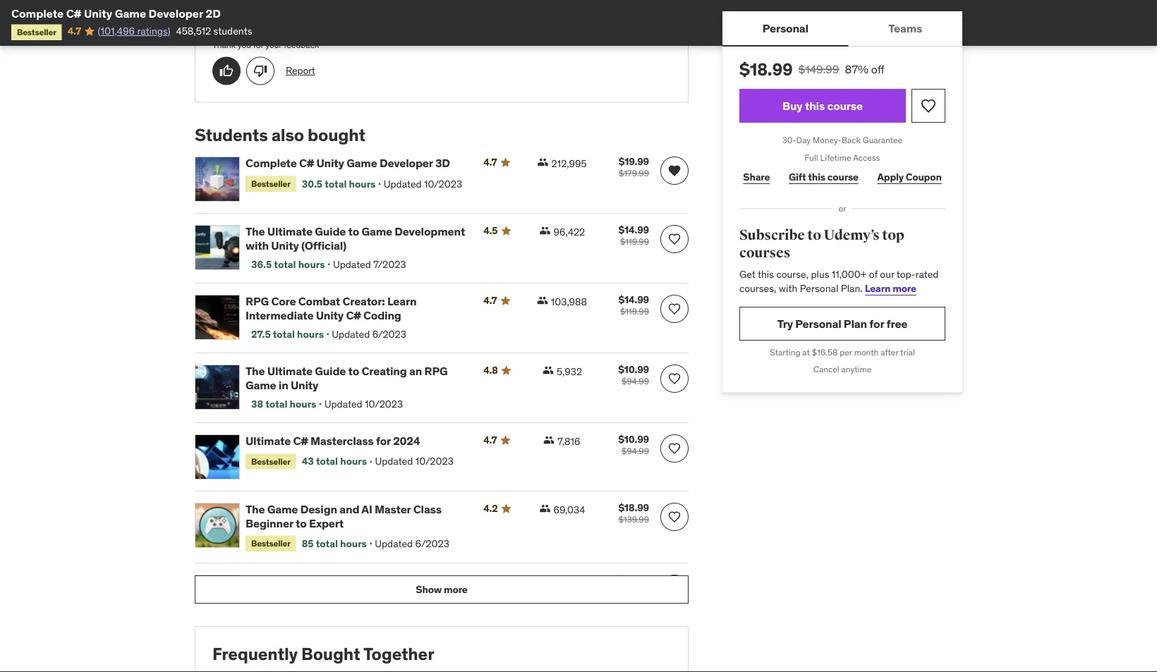 Task type: locate. For each thing, give the bounding box(es) containing it.
1 horizontal spatial with
[[779, 282, 798, 295]]

show more
[[416, 583, 468, 596]]

updated down master
[[375, 537, 413, 550]]

back
[[842, 134, 861, 145]]

unity inside unity c# programming: ultimate guide to game scripting 2023
[[246, 574, 273, 589]]

1 $119.99 from the top
[[620, 237, 649, 247]]

plan.
[[841, 282, 863, 295]]

$119.99 right the 96,422
[[620, 237, 649, 247]]

game left scripting on the left bottom of page
[[246, 588, 276, 602]]

2 $10.99 $94.99 from the top
[[618, 433, 649, 457]]

for for ultimate c# masterclass for 2024
[[376, 434, 391, 449]]

frequently bought together
[[212, 644, 434, 665]]

0 horizontal spatial complete
[[11, 6, 64, 20]]

$10.99 $94.99 right 5,932
[[618, 363, 649, 387]]

personal down plus
[[800, 282, 838, 295]]

4.7 left (101,496 at the left of the page
[[68, 25, 81, 37]]

4.7 for complete c# unity game developer 3d
[[483, 156, 497, 169]]

updated down rpg core combat creator: learn intermediate unity c# coding link
[[332, 328, 370, 341]]

unity right in
[[291, 378, 318, 392]]

with down the course,
[[779, 282, 798, 295]]

rpg left 'core'
[[246, 294, 269, 309]]

0 vertical spatial $18.99
[[740, 59, 793, 80]]

0 horizontal spatial more
[[444, 583, 468, 596]]

ultimate
[[267, 225, 313, 239], [267, 364, 313, 379], [246, 434, 291, 449], [371, 574, 416, 589]]

updated 10/2023 down 2024
[[375, 455, 454, 468]]

0 vertical spatial updated 6/2023
[[332, 328, 406, 341]]

$179.99
[[619, 168, 649, 179]]

1 vertical spatial course
[[828, 171, 859, 184]]

87%
[[845, 62, 869, 76]]

0 vertical spatial guide
[[315, 225, 346, 239]]

guide inside unity c# programming: ultimate guide to game scripting 2023
[[418, 574, 449, 589]]

1 $14.99 $119.99 from the top
[[618, 224, 649, 247]]

starting at $16.58 per month after trial cancel anytime
[[770, 347, 915, 375]]

course inside button
[[827, 98, 863, 113]]

with inside the ultimate guide to game development with unity (official)
[[246, 238, 269, 253]]

and
[[340, 502, 359, 517]]

4.7 for ultimate c# masterclass for 2024
[[483, 434, 497, 447]]

teams
[[889, 21, 922, 35]]

rpg
[[246, 294, 269, 309], [424, 364, 448, 379]]

updated 6/2023 for 85 total hours
[[375, 537, 449, 550]]

0 vertical spatial updated 10/2023
[[384, 177, 462, 190]]

updated 6/2023
[[332, 328, 406, 341], [375, 537, 449, 550]]

c# for unity c# programming: ultimate guide to game scripting 2023
[[276, 574, 291, 589]]

anytime
[[842, 364, 872, 375]]

xsmall image left 103,988 in the top of the page
[[537, 295, 548, 306]]

$94.99 for the ultimate guide to creating an rpg game in unity
[[622, 376, 649, 387]]

game left design
[[267, 502, 298, 517]]

0 vertical spatial $10.99
[[618, 363, 649, 376]]

more inside show more button
[[444, 583, 468, 596]]

1 vertical spatial rpg
[[424, 364, 448, 379]]

$18.99 right 69,034
[[618, 502, 649, 514]]

free
[[887, 316, 908, 331]]

game inside the ultimate guide to game development with unity (official)
[[362, 225, 392, 239]]

to up 85
[[296, 516, 307, 531]]

4.5
[[483, 225, 498, 237]]

ultimate inside the ultimate guide to game development with unity (official)
[[267, 225, 313, 239]]

$14.99 $119.99 right 103,988 in the top of the page
[[618, 294, 649, 317]]

day
[[796, 134, 811, 145]]

4.7 right 3d
[[483, 156, 497, 169]]

1 horizontal spatial developer
[[380, 156, 433, 171]]

2 vertical spatial the
[[246, 502, 265, 517]]

to inside the ultimate guide to game development with unity (official)
[[348, 225, 359, 239]]

this for buy
[[805, 98, 825, 113]]

updated down 2024
[[375, 455, 413, 468]]

personal inside get this course, plus 11,000+ of our top-rated courses, with personal plan.
[[800, 282, 838, 295]]

developer left 3d
[[380, 156, 433, 171]]

1 vertical spatial 4.8
[[483, 574, 498, 587]]

1 wishlist image from the top
[[668, 164, 682, 178]]

0 vertical spatial $14.99
[[618, 224, 649, 237]]

total for 38
[[265, 398, 287, 411]]

10/2023 down creating
[[365, 398, 403, 411]]

$119.99 right 103,988 in the top of the page
[[620, 306, 649, 317]]

report
[[286, 64, 315, 77]]

hours down complete c# unity game developer 3d link
[[349, 177, 376, 190]]

$14.99 $119.99
[[618, 224, 649, 247], [618, 294, 649, 317]]

0 horizontal spatial $18.99
[[618, 502, 649, 514]]

$94.99 right 5,932
[[622, 376, 649, 387]]

updated for 38 total hours
[[324, 398, 363, 411]]

unity up 36.5 total hours
[[271, 238, 299, 253]]

1 vertical spatial for
[[870, 316, 884, 331]]

game inside the game design and ai master class beginner to expert
[[267, 502, 298, 517]]

1 horizontal spatial 6/2023
[[415, 537, 449, 550]]

developer up 458,512
[[149, 6, 203, 20]]

1 $10.99 $94.99 from the top
[[618, 363, 649, 387]]

the ultimate guide to game development with unity (official)
[[246, 225, 465, 253]]

0 horizontal spatial for
[[253, 40, 264, 50]]

1 course from the top
[[827, 98, 863, 113]]

unity
[[84, 6, 112, 20], [317, 156, 344, 171], [271, 238, 299, 253], [316, 308, 344, 322], [291, 378, 318, 392], [246, 574, 273, 589]]

hours down 'the game design and ai master class beginner to expert' link
[[340, 537, 367, 550]]

3 the from the top
[[246, 502, 265, 517]]

1 vertical spatial the
[[246, 364, 265, 379]]

ultimate inside the ultimate guide to creating an rpg game in unity
[[267, 364, 313, 379]]

updated 10/2023 down the ultimate guide to creating an rpg game in unity link at left
[[324, 398, 403, 411]]

1 vertical spatial $119.99
[[620, 306, 649, 317]]

0 vertical spatial rpg
[[246, 294, 269, 309]]

access
[[853, 152, 880, 163]]

4.8 for 5,932
[[483, 364, 498, 377]]

$14.99 for rpg core combat creator: learn intermediate unity c# coding
[[618, 294, 649, 306]]

103,988
[[551, 295, 587, 308]]

for left free
[[870, 316, 884, 331]]

$139.99
[[619, 514, 649, 525]]

2 $14.99 from the top
[[618, 294, 649, 306]]

this right buy
[[805, 98, 825, 113]]

students
[[195, 124, 268, 146]]

for
[[253, 40, 264, 50], [870, 316, 884, 331], [376, 434, 391, 449]]

teams button
[[849, 11, 962, 45]]

this inside get this course, plus 11,000+ of our top-rated courses, with personal plan.
[[758, 268, 774, 281]]

1 horizontal spatial $18.99
[[740, 59, 793, 80]]

1 vertical spatial $10.99
[[618, 433, 649, 446]]

total right 36.5
[[274, 258, 296, 271]]

wishlist image for the ultimate guide to game development with unity (official)
[[668, 232, 682, 246]]

game up 38
[[246, 378, 276, 392]]

0 horizontal spatial rpg
[[246, 294, 269, 309]]

mark as unhelpful image
[[253, 64, 267, 78]]

$14.99
[[618, 224, 649, 237], [618, 294, 649, 306]]

$14.99 right 103,988 in the top of the page
[[618, 294, 649, 306]]

developer
[[149, 6, 203, 20], [380, 156, 433, 171]]

2 vertical spatial updated 10/2023
[[375, 455, 454, 468]]

$14.99 $119.99 for rpg core combat creator: learn intermediate unity c# coding
[[618, 294, 649, 317]]

$10.99 right 7,816
[[618, 433, 649, 446]]

unity c# programming: ultimate guide to game scripting 2023
[[246, 574, 463, 602]]

game up 30.5 total hours in the top of the page
[[347, 156, 377, 171]]

6/2023 down class
[[415, 537, 449, 550]]

total down intermediate on the top left of the page
[[273, 328, 295, 341]]

hours
[[349, 177, 376, 190], [298, 258, 325, 271], [297, 328, 324, 341], [290, 398, 316, 411], [340, 455, 367, 468], [340, 537, 367, 550]]

xsmall image left the 96,422
[[539, 225, 551, 237]]

more down top-
[[893, 282, 917, 295]]

1 vertical spatial $10.99 $94.99
[[618, 433, 649, 457]]

2 vertical spatial $10.99
[[618, 574, 649, 586]]

0 vertical spatial 6/2023
[[372, 328, 406, 341]]

total right 85
[[316, 537, 338, 550]]

27.5 total hours
[[251, 328, 324, 341]]

96,422
[[554, 226, 585, 238]]

0 vertical spatial $94.99
[[622, 376, 649, 387]]

course down 'lifetime'
[[828, 171, 859, 184]]

personal
[[763, 21, 809, 35], [800, 282, 838, 295], [795, 316, 841, 331]]

the for the game design and ai master class beginner to expert
[[246, 502, 265, 517]]

to left creating
[[348, 364, 359, 379]]

0 vertical spatial 4.8
[[483, 364, 498, 377]]

updated 10/2023 down 3d
[[384, 177, 462, 190]]

3 wishlist image from the top
[[668, 510, 682, 524]]

learn right creator: in the top left of the page
[[387, 294, 417, 309]]

xsmall image left 7,816
[[544, 435, 555, 446]]

0 horizontal spatial learn
[[387, 294, 417, 309]]

2 4.8 from the top
[[483, 574, 498, 587]]

1 vertical spatial with
[[779, 282, 798, 295]]

learn down of
[[865, 282, 891, 295]]

hours down the ultimate c# masterclass for 2024 link
[[340, 455, 367, 468]]

wishlist image
[[668, 164, 682, 178], [668, 302, 682, 316], [668, 510, 682, 524]]

(101,496 ratings)
[[98, 25, 170, 37]]

$18.99
[[740, 59, 793, 80], [618, 502, 649, 514]]

get this course, plus 11,000+ of our top-rated courses, with personal plan.
[[740, 268, 939, 295]]

with up 36.5
[[246, 238, 269, 253]]

$94.99 up the $18.99 $139.99
[[622, 446, 649, 457]]

updated down complete c# unity game developer 3d link
[[384, 177, 422, 190]]

10/2023 down 3d
[[424, 177, 462, 190]]

class
[[413, 502, 442, 517]]

updated for 30.5 total hours
[[384, 177, 422, 190]]

combat
[[298, 294, 340, 309]]

c# inside unity c# programming: ultimate guide to game scripting 2023
[[276, 574, 291, 589]]

$94.99
[[622, 376, 649, 387], [622, 446, 649, 457]]

for for try personal plan for free
[[870, 316, 884, 331]]

hours down rpg core combat creator: learn intermediate unity c# coding in the top of the page
[[297, 328, 324, 341]]

developer for 3d
[[380, 156, 433, 171]]

total right "30.5"
[[325, 177, 347, 190]]

course up back
[[827, 98, 863, 113]]

guide for game
[[315, 225, 346, 239]]

to right (official)
[[348, 225, 359, 239]]

or
[[839, 203, 846, 214]]

$10.99 right 5,932
[[618, 363, 649, 376]]

rpg inside the ultimate guide to creating an rpg game in unity
[[424, 364, 448, 379]]

0 vertical spatial $119.99
[[620, 237, 649, 247]]

0 horizontal spatial 6/2023
[[372, 328, 406, 341]]

scripting
[[279, 588, 327, 602]]

0 horizontal spatial developer
[[149, 6, 203, 20]]

$10.99 $94.99 for the ultimate guide to creating an rpg game in unity
[[618, 363, 649, 387]]

458,512
[[176, 25, 211, 37]]

hours for 36.5 total hours
[[298, 258, 325, 271]]

$10.99 down $139.99
[[618, 574, 649, 586]]

4.7 up the 4.2
[[483, 434, 497, 447]]

try personal plan for free
[[777, 316, 908, 331]]

1 4.8 from the top
[[483, 364, 498, 377]]

0 vertical spatial more
[[893, 282, 917, 295]]

2 course from the top
[[828, 171, 859, 184]]

personal up $16.58
[[795, 316, 841, 331]]

the left in
[[246, 364, 265, 379]]

0 vertical spatial this
[[805, 98, 825, 113]]

more for learn more
[[893, 282, 917, 295]]

1 vertical spatial this
[[808, 171, 826, 184]]

xsmall image left 212,995
[[537, 157, 549, 168]]

1 vertical spatial complete
[[246, 156, 297, 171]]

unity up 27.5 total hours
[[316, 308, 344, 322]]

together
[[363, 644, 434, 665]]

for right the you
[[253, 40, 264, 50]]

2 vertical spatial guide
[[418, 574, 449, 589]]

1 horizontal spatial complete
[[246, 156, 297, 171]]

to right show
[[452, 574, 463, 589]]

the up 36.5
[[246, 225, 265, 239]]

2 $119.99 from the top
[[620, 306, 649, 317]]

updated down the ultimate guide to creating an rpg game in unity
[[324, 398, 363, 411]]

rpg right the an at the bottom left of the page
[[424, 364, 448, 379]]

this
[[805, 98, 825, 113], [808, 171, 826, 184], [758, 268, 774, 281]]

our
[[880, 268, 894, 281]]

2 vertical spatial 10/2023
[[415, 455, 454, 468]]

$14.99 $119.99 for the ultimate guide to game development with unity (official)
[[618, 224, 649, 247]]

the ultimate guide to creating an rpg game in unity
[[246, 364, 448, 392]]

wishlist image for the game design and ai master class beginner to expert
[[668, 510, 682, 524]]

1 vertical spatial xsmall image
[[539, 225, 551, 237]]

xsmall image left 69,034
[[539, 503, 551, 514]]

apply coupon button
[[874, 163, 946, 192]]

ai
[[362, 502, 372, 517]]

2 vertical spatial wishlist image
[[668, 510, 682, 524]]

subscribe to udemy's top courses
[[740, 226, 904, 262]]

gift
[[789, 171, 806, 184]]

0 horizontal spatial with
[[246, 238, 269, 253]]

gift this course
[[789, 171, 859, 184]]

2 vertical spatial this
[[758, 268, 774, 281]]

updated 10/2023 for developer
[[384, 177, 462, 190]]

updated for 36.5 total hours
[[333, 258, 371, 271]]

1 vertical spatial developer
[[380, 156, 433, 171]]

1 $10.99 from the top
[[618, 363, 649, 376]]

complete for complete c# unity game developer 2d
[[11, 6, 64, 20]]

$119.99 for rpg core combat creator: learn intermediate unity c# coding
[[620, 306, 649, 317]]

1,752
[[558, 575, 581, 588]]

bestseller
[[17, 26, 56, 37], [251, 178, 291, 189], [251, 456, 291, 467], [251, 538, 291, 549]]

85
[[302, 537, 314, 550]]

36.5
[[251, 258, 272, 271]]

4.7
[[68, 25, 81, 37], [483, 156, 497, 169], [483, 294, 497, 307], [483, 434, 497, 447]]

xsmall image left 5,932
[[543, 365, 554, 376]]

0 vertical spatial with
[[246, 238, 269, 253]]

1 vertical spatial $14.99
[[618, 294, 649, 306]]

$10.99 $94.99 right 7,816
[[618, 433, 649, 457]]

$14.99 for the ultimate guide to game development with unity (official)
[[618, 224, 649, 237]]

personal up $18.99 $149.99 87% off
[[763, 21, 809, 35]]

updated down the ultimate guide to game development with unity (official)
[[333, 258, 371, 271]]

0 vertical spatial course
[[827, 98, 863, 113]]

0 vertical spatial $14.99 $119.99
[[618, 224, 649, 247]]

4.7 down 4.5
[[483, 294, 497, 307]]

complete for complete c# unity game developer 3d
[[246, 156, 297, 171]]

1 horizontal spatial rpg
[[424, 364, 448, 379]]

bought
[[308, 124, 365, 146]]

0 vertical spatial xsmall image
[[537, 157, 549, 168]]

total for 36.5
[[274, 258, 296, 271]]

1 vertical spatial updated 6/2023
[[375, 537, 449, 550]]

your
[[266, 40, 282, 50]]

hours right 38
[[290, 398, 316, 411]]

with
[[246, 238, 269, 253], [779, 282, 798, 295]]

wishlist image
[[920, 97, 937, 114], [668, 232, 682, 246], [668, 372, 682, 386], [668, 442, 682, 456]]

get
[[740, 268, 756, 281]]

wishlist image for the ultimate guide to creating an rpg game in unity
[[668, 372, 682, 386]]

2 the from the top
[[246, 364, 265, 379]]

1 vertical spatial updated 10/2023
[[324, 398, 403, 411]]

2 $10.99 from the top
[[618, 433, 649, 446]]

xsmall image
[[537, 295, 548, 306], [543, 365, 554, 376], [539, 503, 551, 514], [544, 575, 555, 586]]

$119.99 for the ultimate guide to game development with unity (official)
[[620, 237, 649, 247]]

guide inside the ultimate guide to game development with unity (official)
[[315, 225, 346, 239]]

the inside the game design and ai master class beginner to expert
[[246, 502, 265, 517]]

developer for 2d
[[149, 6, 203, 20]]

more right show
[[444, 583, 468, 596]]

updated 6/2023 down class
[[375, 537, 449, 550]]

tab list
[[723, 11, 962, 47]]

tab list containing personal
[[723, 11, 962, 47]]

game up updated 7/2023
[[362, 225, 392, 239]]

unity inside rpg core combat creator: learn intermediate unity c# coding
[[316, 308, 344, 322]]

2 wishlist image from the top
[[668, 302, 682, 316]]

to inside unity c# programming: ultimate guide to game scripting 2023
[[452, 574, 463, 589]]

the inside the ultimate guide to creating an rpg game in unity
[[246, 364, 265, 379]]

programming:
[[293, 574, 368, 589]]

6/2023 down coding
[[372, 328, 406, 341]]

0 vertical spatial developer
[[149, 6, 203, 20]]

10/2023 down 2024
[[415, 455, 454, 468]]

updated for 85 total hours
[[375, 537, 413, 550]]

30.5 total hours
[[302, 177, 376, 190]]

this right gift
[[808, 171, 826, 184]]

personal inside button
[[763, 21, 809, 35]]

share
[[743, 171, 770, 184]]

0 vertical spatial personal
[[763, 21, 809, 35]]

this inside button
[[805, 98, 825, 113]]

2 horizontal spatial for
[[870, 316, 884, 331]]

total right the 43
[[316, 455, 338, 468]]

2 $14.99 $119.99 from the top
[[618, 294, 649, 317]]

the inside the ultimate guide to game development with unity (official)
[[246, 225, 265, 239]]

hours down (official)
[[298, 258, 325, 271]]

1 vertical spatial $94.99
[[622, 446, 649, 457]]

game up the (101,496 ratings)
[[115, 6, 146, 20]]

1 $14.99 from the top
[[618, 224, 649, 237]]

learn more
[[865, 282, 917, 295]]

1 vertical spatial personal
[[800, 282, 838, 295]]

the left design
[[246, 502, 265, 517]]

1 vertical spatial guide
[[315, 364, 346, 379]]

guide inside the ultimate guide to creating an rpg game in unity
[[315, 364, 346, 379]]

1 the from the top
[[246, 225, 265, 239]]

xsmall image
[[537, 157, 549, 168], [539, 225, 551, 237], [544, 435, 555, 446]]

1 horizontal spatial learn
[[865, 282, 891, 295]]

for left 2024
[[376, 434, 391, 449]]

1 $94.99 from the top
[[622, 376, 649, 387]]

total for 27.5
[[273, 328, 295, 341]]

unity left scripting on the left bottom of page
[[246, 574, 273, 589]]

$14.99 down $179.99
[[618, 224, 649, 237]]

0 vertical spatial 10/2023
[[424, 177, 462, 190]]

try personal plan for free link
[[740, 307, 946, 341]]

1 horizontal spatial for
[[376, 434, 391, 449]]

1 vertical spatial 6/2023
[[415, 537, 449, 550]]

undo mark as helpful image
[[219, 64, 234, 78]]

0 vertical spatial complete
[[11, 6, 64, 20]]

1 vertical spatial $14.99 $119.99
[[618, 294, 649, 317]]

to left udemy's
[[807, 226, 821, 244]]

$14.99 $119.99 down $179.99
[[618, 224, 649, 247]]

this up courses,
[[758, 268, 774, 281]]

course for buy this course
[[827, 98, 863, 113]]

$18.99 up buy
[[740, 59, 793, 80]]

0 vertical spatial the
[[246, 225, 265, 239]]

0 vertical spatial wishlist image
[[668, 164, 682, 178]]

total right 38
[[265, 398, 287, 411]]

1 vertical spatial $18.99
[[618, 502, 649, 514]]

courses
[[740, 245, 790, 262]]

apply
[[878, 171, 904, 184]]

with inside get this course, plus 11,000+ of our top-rated courses, with personal plan.
[[779, 282, 798, 295]]

1 vertical spatial more
[[444, 583, 468, 596]]

$10.99 for the ultimate guide to creating an rpg game in unity
[[618, 363, 649, 376]]

1 horizontal spatial more
[[893, 282, 917, 295]]

2 vertical spatial for
[[376, 434, 391, 449]]

0 vertical spatial $10.99 $94.99
[[618, 363, 649, 387]]

course
[[827, 98, 863, 113], [828, 171, 859, 184]]

rpg core combat creator: learn intermediate unity c# coding link
[[246, 294, 467, 322]]

updated 6/2023 down coding
[[332, 328, 406, 341]]

show
[[416, 583, 442, 596]]

wishlist image for rpg core combat creator: learn intermediate unity c# coding
[[668, 302, 682, 316]]

2 $94.99 from the top
[[622, 446, 649, 457]]

1 vertical spatial wishlist image
[[668, 302, 682, 316]]



Task type: describe. For each thing, give the bounding box(es) containing it.
buy this course
[[783, 98, 863, 113]]

updated 6/2023 for 27.5 total hours
[[332, 328, 406, 341]]

show more button
[[195, 576, 689, 604]]

ultimate inside unity c# programming: ultimate guide to game scripting 2023
[[371, 574, 416, 589]]

xsmall image for 3d
[[537, 157, 549, 168]]

learn more link
[[865, 282, 917, 295]]

game inside the ultimate guide to creating an rpg game in unity
[[246, 378, 276, 392]]

rpg core combat creator: learn intermediate unity c# coding
[[246, 294, 417, 322]]

apply coupon
[[878, 171, 942, 184]]

4.2
[[483, 502, 498, 515]]

ultimate c# masterclass for 2024
[[246, 434, 420, 449]]

4.8 for 1,752
[[483, 574, 498, 587]]

xsmall image for the game design and ai master class beginner to expert
[[539, 503, 551, 514]]

expert
[[309, 516, 344, 531]]

3d
[[435, 156, 450, 171]]

complete c# unity game developer 3d
[[246, 156, 450, 171]]

month
[[854, 347, 879, 358]]

unity up 30.5 total hours in the top of the page
[[317, 156, 344, 171]]

learn inside rpg core combat creator: learn intermediate unity c# coding
[[387, 294, 417, 309]]

38 total hours
[[251, 398, 316, 411]]

subscribe
[[740, 226, 805, 244]]

game inside unity c# programming: ultimate guide to game scripting 2023
[[246, 588, 276, 602]]

creator:
[[343, 294, 385, 309]]

complete c# unity game developer 3d link
[[246, 156, 467, 171]]

total for 30.5
[[325, 177, 347, 190]]

to inside the ultimate guide to creating an rpg game in unity
[[348, 364, 359, 379]]

you
[[238, 40, 251, 50]]

69,034
[[554, 504, 585, 516]]

coupon
[[906, 171, 942, 184]]

$18.99 for $18.99 $139.99
[[618, 502, 649, 514]]

updated for 27.5 total hours
[[332, 328, 370, 341]]

updated for 43 total hours
[[375, 455, 413, 468]]

students
[[213, 25, 252, 37]]

course for gift this course
[[828, 171, 859, 184]]

$18.99 $139.99
[[618, 502, 649, 525]]

6/2023 for 85 total hours
[[415, 537, 449, 550]]

$149.99
[[799, 62, 839, 76]]

30-day money-back guarantee full lifetime access
[[782, 134, 903, 163]]

at
[[803, 347, 810, 358]]

0 vertical spatial for
[[253, 40, 264, 50]]

$94.99 for ultimate c# masterclass for 2024
[[622, 446, 649, 457]]

$19.99 $179.99
[[619, 155, 649, 179]]

total for 85
[[316, 537, 338, 550]]

students also bought
[[195, 124, 365, 146]]

to inside subscribe to udemy's top courses
[[807, 226, 821, 244]]

wishlist image for ultimate c# masterclass for 2024
[[668, 442, 682, 456]]

guide for creating
[[315, 364, 346, 379]]

this for get
[[758, 268, 774, 281]]

30-
[[782, 134, 796, 145]]

design
[[300, 502, 337, 517]]

bestseller for ultimate
[[251, 456, 291, 467]]

unity c# programming: ultimate guide to game scripting 2023 link
[[246, 574, 467, 602]]

5,932
[[557, 365, 582, 378]]

c# for complete c# unity game developer 2d
[[66, 6, 81, 20]]

plus
[[811, 268, 829, 281]]

85 total hours
[[302, 537, 367, 550]]

xsmall image left 1,752
[[544, 575, 555, 586]]

hours for 38 total hours
[[290, 398, 316, 411]]

ratings)
[[137, 25, 170, 37]]

7/2023
[[373, 258, 406, 271]]

6/2023 for 27.5 total hours
[[372, 328, 406, 341]]

per
[[840, 347, 852, 358]]

2 vertical spatial xsmall image
[[544, 435, 555, 446]]

updated 7/2023
[[333, 258, 406, 271]]

development
[[395, 225, 465, 239]]

guarantee
[[863, 134, 903, 145]]

unity inside the ultimate guide to game development with unity (official)
[[271, 238, 299, 253]]

feedback
[[284, 40, 319, 50]]

share button
[[740, 163, 774, 192]]

gift this course link
[[785, 163, 862, 192]]

master
[[375, 502, 411, 517]]

thank you for your feedback
[[212, 40, 319, 50]]

course,
[[777, 268, 809, 281]]

rpg inside rpg core combat creator: learn intermediate unity c# coding
[[246, 294, 269, 309]]

36.5 total hours
[[251, 258, 325, 271]]

unity inside the ultimate guide to creating an rpg game in unity
[[291, 378, 318, 392]]

wishlist image for complete c# unity game developer 3d
[[668, 164, 682, 178]]

2 vertical spatial personal
[[795, 316, 841, 331]]

hours for 43 total hours
[[340, 455, 367, 468]]

more for show more
[[444, 583, 468, 596]]

27.5
[[251, 328, 271, 341]]

in
[[279, 378, 288, 392]]

xsmall image for rpg core combat creator: learn intermediate unity c# coding
[[537, 295, 548, 306]]

try
[[777, 316, 793, 331]]

3 $10.99 from the top
[[618, 574, 649, 586]]

trial
[[900, 347, 915, 358]]

c# for ultimate c# masterclass for 2024
[[293, 434, 308, 449]]

the ultimate guide to creating an rpg game in unity link
[[246, 364, 467, 392]]

43
[[302, 455, 314, 468]]

total for 43
[[316, 455, 338, 468]]

10/2023 for developer
[[424, 177, 462, 190]]

frequently
[[212, 644, 298, 665]]

updated 10/2023 for 2024
[[375, 455, 454, 468]]

(101,496
[[98, 25, 135, 37]]

1 vertical spatial 10/2023
[[365, 398, 403, 411]]

to inside the game design and ai master class beginner to expert
[[296, 516, 307, 531]]

4.7 for rpg core combat creator: learn intermediate unity c# coding
[[483, 294, 497, 307]]

courses,
[[740, 282, 776, 295]]

$16.58
[[812, 347, 838, 358]]

coding
[[363, 308, 401, 322]]

30.5
[[302, 177, 323, 190]]

masterclass
[[310, 434, 374, 449]]

this for gift
[[808, 171, 826, 184]]

hours for 30.5 total hours
[[349, 177, 376, 190]]

the for the ultimate guide to game development with unity (official)
[[246, 225, 265, 239]]

rated
[[916, 268, 939, 281]]

an
[[409, 364, 422, 379]]

creating
[[362, 364, 407, 379]]

hours for 27.5 total hours
[[297, 328, 324, 341]]

beginner
[[246, 516, 293, 531]]

of
[[869, 268, 878, 281]]

starting
[[770, 347, 801, 358]]

full
[[805, 152, 818, 163]]

after
[[881, 347, 899, 358]]

also
[[271, 124, 304, 146]]

xsmall image for development
[[539, 225, 551, 237]]

unity up (101,496 at the left of the page
[[84, 6, 112, 20]]

$18.99 for $18.99 $149.99 87% off
[[740, 59, 793, 80]]

bestseller for the
[[251, 538, 291, 549]]

$10.99 for ultimate c# masterclass for 2024
[[618, 433, 649, 446]]

report button
[[286, 64, 315, 78]]

personal button
[[723, 11, 849, 45]]

top-
[[897, 268, 916, 281]]

xsmall image for the ultimate guide to creating an rpg game in unity
[[543, 365, 554, 376]]

c# inside rpg core combat creator: learn intermediate unity c# coding
[[346, 308, 361, 322]]

intermediate
[[246, 308, 314, 322]]

money-
[[813, 134, 842, 145]]

the for the ultimate guide to creating an rpg game in unity
[[246, 364, 265, 379]]

the ultimate guide to game development with unity (official) link
[[246, 225, 467, 253]]

$10.99 $94.99 for ultimate c# masterclass for 2024
[[618, 433, 649, 457]]

2023
[[330, 588, 357, 602]]

c# for complete c# unity game developer 3d
[[299, 156, 314, 171]]

hours for 85 total hours
[[340, 537, 367, 550]]

bestseller for complete
[[251, 178, 291, 189]]

10/2023 for 2024
[[415, 455, 454, 468]]



Task type: vqa. For each thing, say whether or not it's contained in the screenshot.


